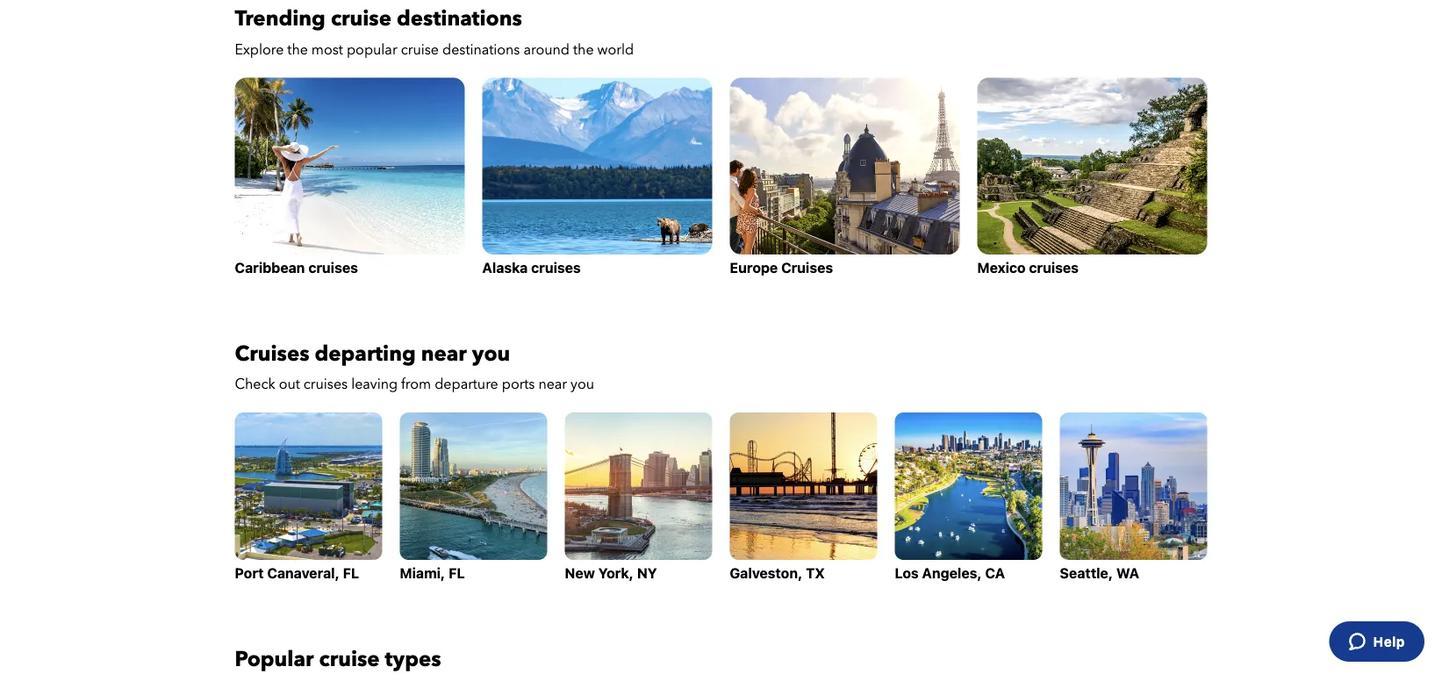 Task type: locate. For each thing, give the bounding box(es) containing it.
near up departure
[[421, 340, 467, 368]]

the left most
[[287, 40, 308, 59]]

2 vertical spatial cruise
[[319, 645, 380, 674]]

the
[[287, 40, 308, 59], [573, 40, 594, 59]]

0 horizontal spatial cruises
[[235, 340, 310, 368]]

caribbean cruises
[[235, 260, 358, 276]]

around
[[524, 40, 570, 59]]

new york, ny
[[565, 565, 657, 582]]

cruises right europe on the right top of page
[[782, 260, 833, 276]]

cruises
[[308, 260, 358, 276], [531, 260, 581, 276], [1029, 260, 1079, 276], [304, 375, 348, 394]]

wa
[[1117, 565, 1140, 582]]

fl inside 'link'
[[343, 565, 359, 582]]

fl right miami,
[[449, 565, 465, 582]]

most
[[312, 40, 343, 59]]

cruises up check
[[235, 340, 310, 368]]

los angeles, ca link
[[895, 413, 1043, 582]]

port
[[235, 565, 264, 582]]

fl
[[343, 565, 359, 582], [449, 565, 465, 582]]

types
[[385, 645, 441, 674]]

cruises right the caribbean
[[308, 260, 358, 276]]

near
[[421, 340, 467, 368], [539, 375, 567, 394]]

1 horizontal spatial the
[[573, 40, 594, 59]]

cruise up popular at the left top of the page
[[331, 4, 392, 33]]

you right ports
[[571, 375, 594, 394]]

cruise
[[331, 4, 392, 33], [401, 40, 439, 59], [319, 645, 380, 674]]

europe cruises link
[[730, 78, 960, 276]]

galveston,
[[730, 565, 803, 582]]

0 vertical spatial near
[[421, 340, 467, 368]]

mexico cruises link
[[978, 78, 1208, 276]]

1 horizontal spatial fl
[[449, 565, 465, 582]]

2 fl from the left
[[449, 565, 465, 582]]

you
[[472, 340, 510, 368], [571, 375, 594, 394]]

1 vertical spatial near
[[539, 375, 567, 394]]

caribbean
[[235, 260, 305, 276]]

canaveral,
[[267, 565, 340, 582]]

0 vertical spatial cruises
[[782, 260, 833, 276]]

0 horizontal spatial the
[[287, 40, 308, 59]]

1 horizontal spatial near
[[539, 375, 567, 394]]

popular
[[347, 40, 397, 59]]

near right ports
[[539, 375, 567, 394]]

tx
[[806, 565, 825, 582]]

galveston, tx image
[[730, 413, 878, 560]]

york,
[[599, 565, 634, 582]]

alaska cruises
[[482, 260, 581, 276]]

you up departure
[[472, 340, 510, 368]]

cruise right popular at the left top of the page
[[401, 40, 439, 59]]

port canaveral, fl link
[[235, 413, 382, 582]]

miami, fl
[[400, 565, 465, 582]]

caribbean cruises image
[[235, 78, 465, 255]]

explore
[[235, 40, 284, 59]]

out
[[279, 375, 300, 394]]

0 vertical spatial cruise
[[331, 4, 392, 33]]

the left the world
[[573, 40, 594, 59]]

cruises right "alaska"
[[531, 260, 581, 276]]

1 horizontal spatial cruises
[[782, 260, 833, 276]]

cruises right 'out'
[[304, 375, 348, 394]]

europe
[[730, 260, 778, 276]]

cruises for mexico cruises
[[1029, 260, 1079, 276]]

1 fl from the left
[[343, 565, 359, 582]]

1 vertical spatial cruises
[[235, 340, 310, 368]]

popular
[[235, 645, 314, 674]]

0 horizontal spatial fl
[[343, 565, 359, 582]]

galveston, tx link
[[730, 413, 878, 582]]

destinations
[[397, 4, 522, 33], [443, 40, 520, 59]]

fl right canaveral,
[[343, 565, 359, 582]]

1 horizontal spatial you
[[571, 375, 594, 394]]

cruises
[[782, 260, 833, 276], [235, 340, 310, 368]]

alaska cruises link
[[482, 78, 713, 276]]

miami, fl image
[[400, 413, 547, 560]]

seattle, wa link
[[1060, 413, 1208, 582]]

cruise left types
[[319, 645, 380, 674]]

1 vertical spatial cruise
[[401, 40, 439, 59]]

cruises inside cruises departing near you check out cruises leaving from departure ports near you
[[235, 340, 310, 368]]

1 vertical spatial destinations
[[443, 40, 520, 59]]

popular cruise types
[[235, 645, 441, 674]]

0 vertical spatial you
[[472, 340, 510, 368]]

cruises right mexico
[[1029, 260, 1079, 276]]

1 the from the left
[[287, 40, 308, 59]]

europe cruises
[[730, 260, 833, 276]]

0 horizontal spatial near
[[421, 340, 467, 368]]



Task type: describe. For each thing, give the bounding box(es) containing it.
los angeles, ca image
[[895, 413, 1043, 560]]

seattle, wa image
[[1060, 413, 1208, 560]]

departure
[[435, 375, 499, 394]]

0 horizontal spatial you
[[472, 340, 510, 368]]

port canaveral, fl image
[[235, 413, 382, 560]]

angeles,
[[922, 565, 982, 582]]

cruises for caribbean cruises
[[308, 260, 358, 276]]

los angeles, ca
[[895, 565, 1005, 582]]

new york, ny image
[[565, 413, 713, 560]]

caribbean cruises link
[[235, 78, 465, 276]]

ca
[[986, 565, 1005, 582]]

port canaveral, fl
[[235, 565, 359, 582]]

miami, fl link
[[400, 413, 547, 582]]

ny
[[637, 565, 657, 582]]

galveston, tx
[[730, 565, 825, 582]]

cruise for types
[[319, 645, 380, 674]]

cruise for destinations
[[331, 4, 392, 33]]

miami,
[[400, 565, 445, 582]]

from
[[401, 375, 431, 394]]

cruises inside cruises departing near you check out cruises leaving from departure ports near you
[[304, 375, 348, 394]]

2 the from the left
[[573, 40, 594, 59]]

los
[[895, 565, 919, 582]]

cruises inside europe cruises "link"
[[782, 260, 833, 276]]

departing
[[315, 340, 416, 368]]

check
[[235, 375, 275, 394]]

trending
[[235, 4, 326, 33]]

mexico cruises image
[[978, 78, 1208, 255]]

cruises for alaska cruises
[[531, 260, 581, 276]]

mexico
[[978, 260, 1026, 276]]

cruises departing near you check out cruises leaving from departure ports near you
[[235, 340, 594, 394]]

seattle,
[[1060, 565, 1113, 582]]

trending cruise destinations explore the most popular cruise destinations around the world
[[235, 4, 634, 59]]

new york, ny link
[[565, 413, 713, 582]]

0 vertical spatial destinations
[[397, 4, 522, 33]]

seattle, wa
[[1060, 565, 1140, 582]]

mexico cruises
[[978, 260, 1079, 276]]

alaska
[[482, 260, 528, 276]]

ports
[[502, 375, 535, 394]]

new
[[565, 565, 595, 582]]

europe image
[[730, 78, 960, 255]]

1 vertical spatial you
[[571, 375, 594, 394]]

world
[[598, 40, 634, 59]]

leaving
[[351, 375, 398, 394]]



Task type: vqa. For each thing, say whether or not it's contained in the screenshot.
Port
yes



